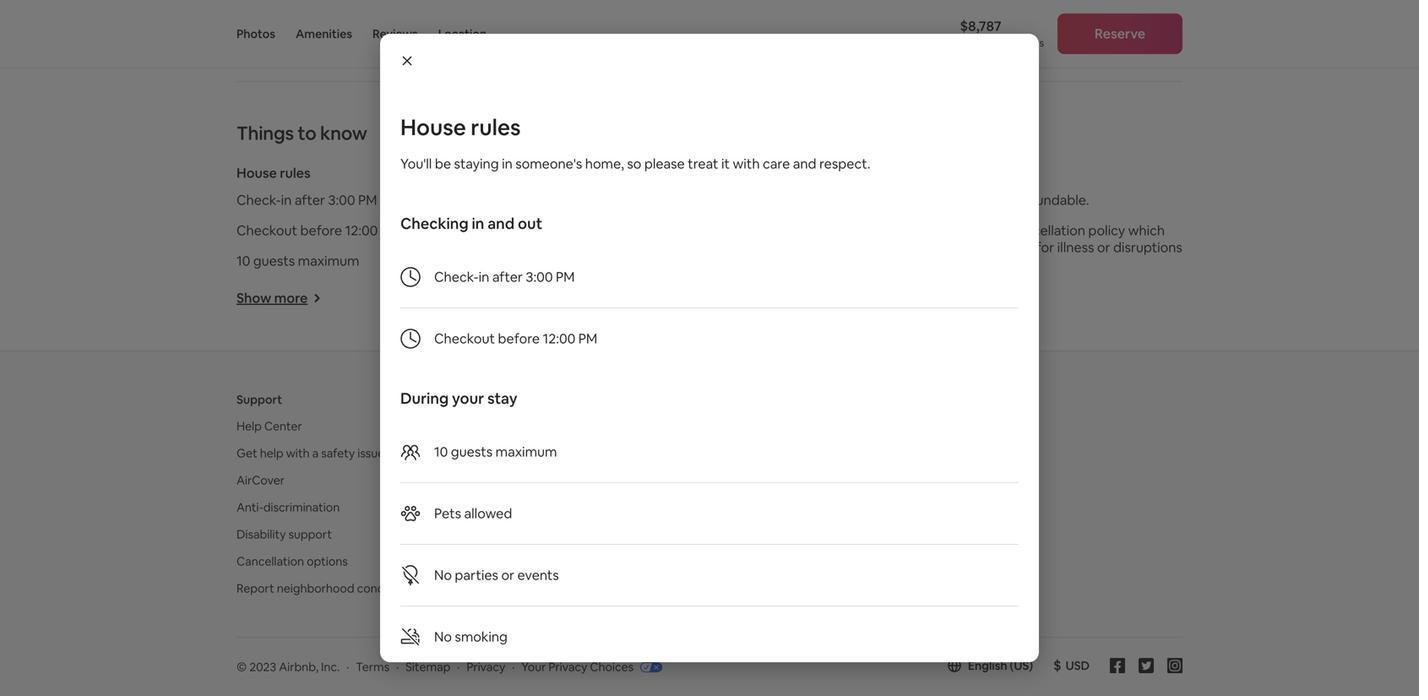 Task type: vqa. For each thing, say whether or not it's contained in the screenshot.
Hosting resources
yes



Task type: describe. For each thing, give the bounding box(es) containing it.
0 horizontal spatial 10 guests maximum
[[237, 252, 359, 269]]

report neighborhood concern link
[[237, 581, 402, 596]]

outside
[[383, 13, 418, 27]]

navigate to instagram image
[[1167, 658, 1183, 673]]

hosting resources
[[554, 473, 652, 488]]

19.
[[989, 255, 1006, 273]]

transfer
[[419, 0, 456, 13]]

neighborhood
[[277, 581, 354, 596]]

safety
[[321, 445, 355, 461]]

checking
[[400, 214, 469, 234]]

english (us) button
[[948, 658, 1033, 673]]

0 vertical spatial checkout before 12:00 pm
[[237, 222, 400, 239]]

$ usd
[[1053, 657, 1090, 674]]

© 2023 airbnb, inc.
[[237, 659, 340, 674]]

checkout inside the house rules dialog
[[434, 330, 495, 347]]

0 horizontal spatial with
[[286, 445, 310, 461]]

house rules for be
[[400, 113, 521, 141]]

your privacy choices
[[521, 659, 634, 674]]

issue
[[358, 445, 384, 461]]

help center link
[[237, 418, 302, 434]]

during
[[400, 389, 449, 408]]

pets allowed
[[434, 505, 512, 522]]

disruptions
[[1113, 239, 1182, 256]]

12:00 inside the house rules dialog
[[543, 330, 575, 347]]

protect
[[284, 0, 319, 13]]

cancel
[[993, 239, 1033, 256]]

refundable.
[[1018, 191, 1089, 209]]

stay
[[487, 389, 517, 408]]

reservation
[[904, 191, 974, 209]]

a
[[312, 445, 319, 461]]

terms
[[356, 659, 389, 674]]

no for no smoking
[[434, 628, 452, 645]]

your privacy choices link
[[521, 659, 662, 676]]

0 vertical spatial 10
[[237, 252, 250, 269]]

total
[[960, 36, 983, 49]]

property
[[613, 164, 669, 182]]

0 vertical spatial 12:00
[[345, 222, 378, 239]]

policy
[[1088, 222, 1125, 239]]

0 horizontal spatial for
[[605, 445, 621, 461]]

non-
[[990, 191, 1018, 209]]

is
[[977, 191, 987, 209]]

get
[[237, 445, 257, 461]]

pets
[[434, 505, 461, 522]]

get help with a safety issue link
[[237, 445, 384, 461]]

1 vertical spatial and
[[488, 214, 515, 234]]

events
[[517, 566, 559, 584]]

house rules dialog
[[380, 34, 1039, 696]]

0 horizontal spatial guests
[[253, 252, 295, 269]]

1 privacy from the left
[[467, 659, 505, 674]]

or down protect
[[305, 13, 314, 27]]

of
[[420, 13, 430, 27]]

inc.
[[321, 659, 340, 674]]

support
[[289, 527, 332, 542]]

during your stay
[[400, 389, 517, 408]]

money
[[270, 13, 302, 27]]

1 horizontal spatial show
[[876, 293, 911, 310]]

your
[[521, 659, 546, 674]]

allowed
[[464, 505, 512, 522]]

reserve button
[[1058, 14, 1183, 54]]

cancellation
[[237, 554, 304, 569]]

this
[[876, 191, 901, 209]]

anti-discrimination link
[[237, 500, 340, 515]]

to
[[270, 0, 282, 13]]

safety & property
[[556, 164, 669, 182]]

2 privacy from the left
[[549, 659, 587, 674]]

someone's
[[515, 155, 582, 172]]

aircover for hosts link
[[554, 445, 655, 461]]

review
[[876, 222, 920, 239]]

english
[[968, 658, 1007, 673]]

0 horizontal spatial show more
[[237, 289, 308, 307]]

hosts
[[623, 445, 655, 461]]

1 horizontal spatial show more button
[[876, 293, 961, 310]]

airbnb
[[450, 13, 482, 27]]

covid-
[[942, 255, 989, 273]]

never
[[391, 0, 417, 13]]

3:00 inside the house rules dialog
[[526, 268, 553, 286]]

english (us)
[[968, 658, 1033, 673]]

discrimination
[[263, 500, 340, 515]]

please
[[644, 155, 685, 172]]

reviews button
[[372, 0, 418, 68]]

check- inside the house rules dialog
[[434, 268, 479, 286]]

you'll
[[400, 155, 432, 172]]

cancellation
[[1010, 222, 1085, 239]]

illness
[[1057, 239, 1094, 256]]

aircover for aircover for hosts
[[554, 445, 602, 461]]

the inside to protect your payment, never transfer money or communicate outside of the airbnb website or app.
[[432, 13, 448, 27]]

things
[[237, 121, 294, 145]]

home,
[[585, 155, 624, 172]]

aircover link
[[237, 473, 285, 488]]

disability support link
[[237, 527, 332, 542]]

location
[[438, 26, 487, 41]]

rules for after
[[280, 164, 311, 182]]

report neighborhood concern
[[237, 581, 402, 596]]

checking in and out
[[400, 214, 542, 234]]

applies
[[876, 239, 920, 256]]

0 horizontal spatial more
[[274, 289, 308, 307]]

care
[[763, 155, 790, 172]]

treat
[[688, 155, 718, 172]]

disability
[[237, 527, 286, 542]]



Task type: locate. For each thing, give the bounding box(es) containing it.
your
[[322, 0, 342, 13], [452, 389, 484, 408]]

hosting resources link
[[554, 473, 652, 488]]

2 horizontal spatial before
[[985, 36, 1017, 49]]

you
[[967, 239, 990, 256]]

1 vertical spatial house
[[237, 164, 277, 182]]

1 horizontal spatial and
[[793, 155, 816, 172]]

1 horizontal spatial house
[[400, 113, 466, 141]]

0 vertical spatial rules
[[471, 113, 521, 141]]

0 horizontal spatial house
[[237, 164, 277, 182]]

10
[[237, 252, 250, 269], [434, 443, 448, 460]]

privacy right your
[[549, 659, 587, 674]]

for left illness
[[1036, 239, 1054, 256]]

to
[[298, 121, 316, 145]]

1 vertical spatial aircover
[[237, 473, 285, 488]]

careers link
[[872, 473, 914, 488]]

0 horizontal spatial 3:00
[[328, 191, 355, 209]]

1 horizontal spatial after
[[492, 268, 523, 286]]

12:00
[[345, 222, 378, 239], [543, 330, 575, 347]]

your inside to protect your payment, never transfer money or communicate outside of the airbnb website or app.
[[322, 0, 342, 13]]

0 vertical spatial maximum
[[298, 252, 359, 269]]

0 vertical spatial the
[[432, 13, 448, 27]]

anti-discrimination
[[237, 500, 340, 515]]

aircover up hosting
[[554, 445, 602, 461]]

anti-
[[237, 500, 263, 515]]

respect.
[[819, 155, 871, 172]]

to protect your payment, never transfer money or communicate outside of the airbnb website or app.
[[270, 0, 482, 40]]

0 horizontal spatial check-in after 3:00 pm
[[237, 191, 377, 209]]

0 vertical spatial 10 guests maximum
[[237, 252, 359, 269]]

checkout before 12:00 pm
[[237, 222, 400, 239], [434, 330, 597, 347]]

1 vertical spatial check-in after 3:00 pm
[[434, 268, 575, 286]]

1 horizontal spatial checkout
[[434, 330, 495, 347]]

navigate to twitter image
[[1139, 658, 1154, 673]]

1 horizontal spatial house rules
[[400, 113, 521, 141]]

0 horizontal spatial show more button
[[237, 289, 321, 307]]

or right illness
[[1097, 239, 1110, 256]]

house for check-
[[237, 164, 277, 182]]

or inside review the host's full cancellation policy which applies even if you cancel for illness or disruptions caused by covid-19.
[[1097, 239, 1110, 256]]

for inside review the host's full cancellation policy which applies even if you cancel for illness or disruptions caused by covid-19.
[[1036, 239, 1054, 256]]

0 horizontal spatial aircover
[[237, 473, 285, 488]]

if
[[956, 239, 964, 256]]

check-
[[237, 191, 281, 209], [434, 268, 479, 286]]

the down transfer
[[432, 13, 448, 27]]

privacy link
[[467, 659, 505, 674]]

in right checking
[[472, 214, 484, 234]]

0 horizontal spatial check-
[[237, 191, 281, 209]]

no for no parties or events
[[434, 566, 452, 584]]

0 horizontal spatial show
[[237, 289, 271, 307]]

1 vertical spatial after
[[492, 268, 523, 286]]

0 horizontal spatial before
[[300, 222, 342, 239]]

usd
[[1066, 658, 1090, 673]]

0 vertical spatial your
[[322, 0, 342, 13]]

location button
[[438, 0, 487, 68]]

1 vertical spatial no
[[434, 628, 452, 645]]

payment,
[[345, 0, 389, 13]]

choices
[[590, 659, 634, 674]]

things to know
[[237, 121, 367, 145]]

0 horizontal spatial checkout before 12:00 pm
[[237, 222, 400, 239]]

which
[[1128, 222, 1165, 239]]

1 horizontal spatial 10
[[434, 443, 448, 460]]

1 vertical spatial guests
[[451, 443, 493, 460]]

safety
[[556, 164, 597, 182]]

checkout
[[237, 222, 297, 239], [434, 330, 495, 347]]

after down out
[[492, 268, 523, 286]]

10 inside the house rules dialog
[[434, 443, 448, 460]]

1 horizontal spatial for
[[1036, 239, 1054, 256]]

3:00
[[328, 191, 355, 209], [526, 268, 553, 286]]

(us)
[[1010, 658, 1033, 673]]

before inside $8,787 total before taxes
[[985, 36, 1017, 49]]

reviews
[[372, 26, 418, 41]]

check-in after 3:00 pm
[[237, 191, 377, 209], [434, 268, 575, 286]]

concern
[[357, 581, 402, 596]]

website
[[270, 27, 307, 40]]

check-in after 3:00 pm down out
[[434, 268, 575, 286]]

1 vertical spatial 3:00
[[526, 268, 553, 286]]

house rules for in
[[237, 164, 311, 182]]

1 vertical spatial rules
[[280, 164, 311, 182]]

1 vertical spatial for
[[605, 445, 621, 461]]

the inside review the host's full cancellation policy which applies even if you cancel for illness or disruptions caused by covid-19.
[[923, 222, 944, 239]]

navigate to facebook image
[[1110, 658, 1125, 673]]

reserve
[[1095, 25, 1145, 42]]

smoking
[[455, 628, 508, 645]]

check- down things
[[237, 191, 281, 209]]

1 horizontal spatial privacy
[[549, 659, 587, 674]]

check- down "checking in and out"
[[434, 268, 479, 286]]

rules down things to know
[[280, 164, 311, 182]]

out
[[518, 214, 542, 234]]

be
[[435, 155, 451, 172]]

house rules down things
[[237, 164, 311, 182]]

for left the hosts
[[605, 445, 621, 461]]

0 vertical spatial after
[[295, 191, 325, 209]]

house for you'll
[[400, 113, 466, 141]]

careers
[[872, 473, 914, 488]]

your up communicate
[[322, 0, 342, 13]]

no left parties
[[434, 566, 452, 584]]

support
[[237, 392, 282, 407]]

you'll be staying in someone's home, so please treat it with care and respect.
[[400, 155, 871, 172]]

or inside the house rules dialog
[[501, 566, 514, 584]]

after inside the house rules dialog
[[492, 268, 523, 286]]

1 vertical spatial maximum
[[496, 443, 557, 460]]

photos
[[237, 26, 275, 41]]

host's
[[947, 222, 986, 239]]

0 horizontal spatial your
[[322, 0, 342, 13]]

in right staying on the top
[[502, 155, 513, 172]]

1 vertical spatial house rules
[[237, 164, 311, 182]]

check-in after 3:00 pm inside the house rules dialog
[[434, 268, 575, 286]]

1 horizontal spatial guests
[[451, 443, 493, 460]]

1 horizontal spatial check-in after 3:00 pm
[[434, 268, 575, 286]]

house down things
[[237, 164, 277, 182]]

or left app.
[[309, 27, 319, 40]]

0 horizontal spatial rules
[[280, 164, 311, 182]]

1 no from the top
[[434, 566, 452, 584]]

1 vertical spatial before
[[300, 222, 342, 239]]

amenities button
[[296, 0, 352, 68]]

1 vertical spatial 10
[[434, 443, 448, 460]]

house up be
[[400, 113, 466, 141]]

1 vertical spatial 10 guests maximum
[[434, 443, 557, 460]]

0 horizontal spatial and
[[488, 214, 515, 234]]

0 horizontal spatial the
[[432, 13, 448, 27]]

0 vertical spatial with
[[733, 155, 760, 172]]

1 horizontal spatial 3:00
[[526, 268, 553, 286]]

0 vertical spatial 3:00
[[328, 191, 355, 209]]

0 vertical spatial aircover
[[554, 445, 602, 461]]

$
[[1053, 657, 1061, 674]]

taxes
[[1019, 36, 1044, 49]]

guests inside the house rules dialog
[[451, 443, 493, 460]]

3:00 down know
[[328, 191, 355, 209]]

no up sitemap link
[[434, 628, 452, 645]]

$8,787
[[960, 17, 1001, 35]]

1 horizontal spatial 10 guests maximum
[[434, 443, 557, 460]]

caused
[[876, 255, 921, 273]]

disability support
[[237, 527, 332, 542]]

no parties or events
[[434, 566, 559, 584]]

2023
[[249, 659, 276, 674]]

sitemap link
[[406, 659, 451, 674]]

0 vertical spatial before
[[985, 36, 1017, 49]]

the down reservation
[[923, 222, 944, 239]]

this reservation is non-refundable.
[[876, 191, 1089, 209]]

·
[[346, 659, 349, 674]]

more
[[274, 289, 308, 307], [914, 293, 947, 310]]

so
[[627, 155, 641, 172]]

house rules
[[400, 113, 521, 141], [237, 164, 311, 182]]

in down "checking in and out"
[[479, 268, 489, 286]]

your inside the house rules dialog
[[452, 389, 484, 408]]

checkout before 12:00 pm inside the house rules dialog
[[434, 330, 597, 347]]

0 vertical spatial guests
[[253, 252, 295, 269]]

1 horizontal spatial check-
[[434, 268, 479, 286]]

after
[[295, 191, 325, 209], [492, 268, 523, 286]]

report
[[237, 581, 274, 596]]

with right the it on the right of the page
[[733, 155, 760, 172]]

get help with a safety issue
[[237, 445, 384, 461]]

1 vertical spatial checkout
[[434, 330, 495, 347]]

show more
[[237, 289, 308, 307], [876, 293, 947, 310]]

pm
[[358, 191, 377, 209], [381, 222, 400, 239], [556, 268, 575, 286], [578, 330, 597, 347]]

1 horizontal spatial before
[[498, 330, 540, 347]]

1 vertical spatial with
[[286, 445, 310, 461]]

and right care
[[793, 155, 816, 172]]

help
[[260, 445, 283, 461]]

1 vertical spatial checkout before 12:00 pm
[[434, 330, 597, 347]]

your left stay
[[452, 389, 484, 408]]

staying
[[454, 155, 499, 172]]

0 vertical spatial checkout
[[237, 222, 297, 239]]

rules up staying on the top
[[471, 113, 521, 141]]

before inside the house rules dialog
[[498, 330, 540, 347]]

3:00 down out
[[526, 268, 553, 286]]

hosting
[[554, 473, 597, 488]]

1 horizontal spatial your
[[452, 389, 484, 408]]

2 no from the top
[[434, 628, 452, 645]]

check-in after 3:00 pm down to
[[237, 191, 377, 209]]

in down things to know
[[281, 191, 292, 209]]

0 horizontal spatial checkout
[[237, 222, 297, 239]]

1 vertical spatial 12:00
[[543, 330, 575, 347]]

or left events
[[501, 566, 514, 584]]

options
[[307, 554, 348, 569]]

rules for staying
[[471, 113, 521, 141]]

1 horizontal spatial 12:00
[[543, 330, 575, 347]]

help center
[[237, 418, 302, 434]]

terms link
[[356, 659, 389, 674]]

1 horizontal spatial rules
[[471, 113, 521, 141]]

aircover
[[554, 445, 602, 461], [237, 473, 285, 488]]

aircover for the aircover link
[[237, 473, 285, 488]]

1 horizontal spatial maximum
[[496, 443, 557, 460]]

1 horizontal spatial show more
[[876, 293, 947, 310]]

0 vertical spatial house rules
[[400, 113, 521, 141]]

maximum inside the house rules dialog
[[496, 443, 557, 460]]

house rules inside dialog
[[400, 113, 521, 141]]

rules
[[471, 113, 521, 141], [280, 164, 311, 182]]

and left out
[[488, 214, 515, 234]]

after down to
[[295, 191, 325, 209]]

it
[[721, 155, 730, 172]]

show more button
[[237, 289, 321, 307], [876, 293, 961, 310]]

0 vertical spatial and
[[793, 155, 816, 172]]

0 vertical spatial no
[[434, 566, 452, 584]]

rules inside dialog
[[471, 113, 521, 141]]

house rules up staying on the top
[[400, 113, 521, 141]]

0 horizontal spatial maximum
[[298, 252, 359, 269]]

1 vertical spatial your
[[452, 389, 484, 408]]

privacy down smoking
[[467, 659, 505, 674]]

1 vertical spatial check-
[[434, 268, 479, 286]]

cancellation options link
[[237, 554, 348, 569]]

0 horizontal spatial 12:00
[[345, 222, 378, 239]]

full
[[989, 222, 1008, 239]]

1 horizontal spatial with
[[733, 155, 760, 172]]

center
[[264, 418, 302, 434]]

0 vertical spatial check-
[[237, 191, 281, 209]]

2 vertical spatial before
[[498, 330, 540, 347]]

0 horizontal spatial privacy
[[467, 659, 505, 674]]

and
[[793, 155, 816, 172], [488, 214, 515, 234]]

1 horizontal spatial checkout before 12:00 pm
[[434, 330, 597, 347]]

1 horizontal spatial aircover
[[554, 445, 602, 461]]

aircover up anti-
[[237, 473, 285, 488]]

0 vertical spatial house
[[400, 113, 466, 141]]

with inside the house rules dialog
[[733, 155, 760, 172]]

1 horizontal spatial the
[[923, 222, 944, 239]]

with left a
[[286, 445, 310, 461]]

1 vertical spatial the
[[923, 222, 944, 239]]

house inside dialog
[[400, 113, 466, 141]]

0 horizontal spatial after
[[295, 191, 325, 209]]

0 horizontal spatial house rules
[[237, 164, 311, 182]]

0 vertical spatial check-in after 3:00 pm
[[237, 191, 377, 209]]

0 vertical spatial for
[[1036, 239, 1054, 256]]

maximum
[[298, 252, 359, 269], [496, 443, 557, 460]]

0 horizontal spatial 10
[[237, 252, 250, 269]]

cancellation options
[[237, 554, 348, 569]]

house
[[400, 113, 466, 141], [237, 164, 277, 182]]

1 horizontal spatial more
[[914, 293, 947, 310]]

10 guests maximum inside the house rules dialog
[[434, 443, 557, 460]]



